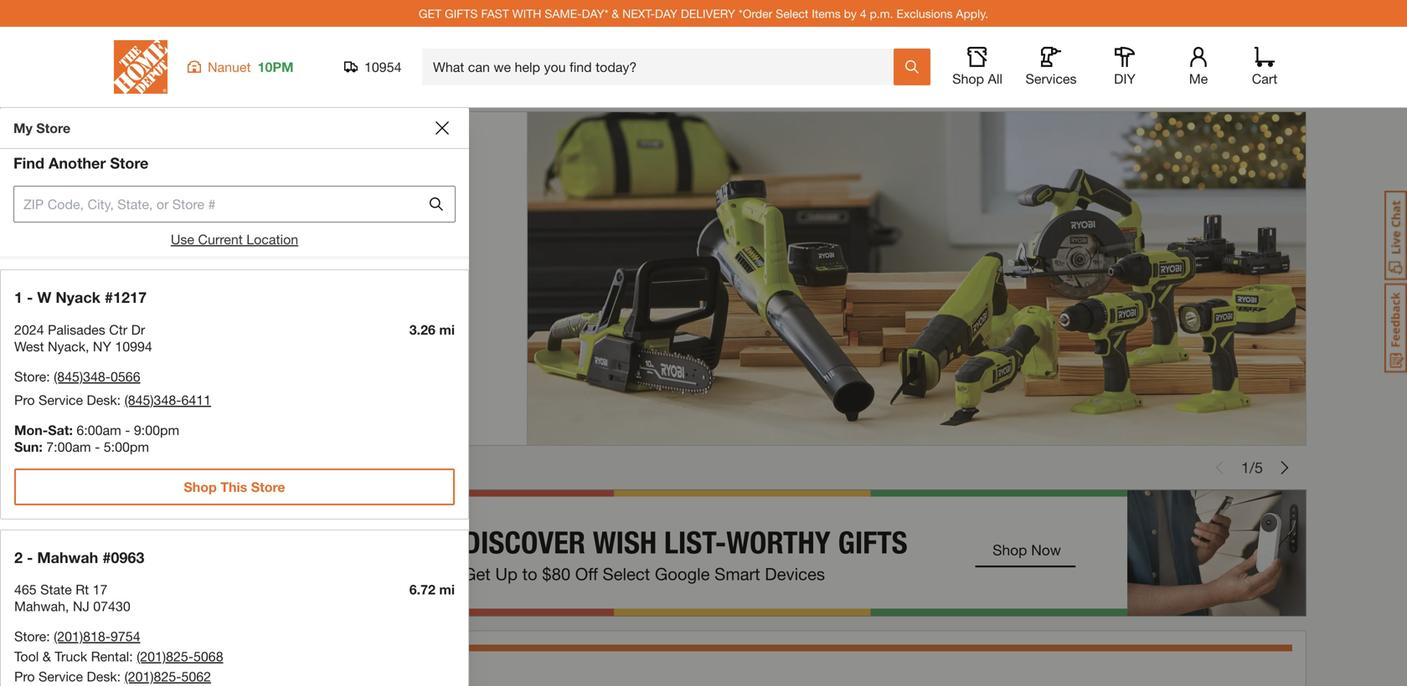 Task type: vqa. For each thing, say whether or not it's contained in the screenshot.
'DIY' Button
yes



Task type: locate. For each thing, give the bounding box(es) containing it.
0566
[[111, 369, 140, 385]]

/
[[1250, 459, 1255, 477]]

nyack down palisades
[[48, 339, 85, 354]]

1 vertical spatial service
[[39, 669, 83, 685]]

(845)348-6411 link
[[124, 392, 211, 408]]

store inside store : (201)818-9754 tool & truck rental : (201)825-5068 pro service desk : (201)825-5062
[[14, 629, 46, 645]]

mahwah down 465
[[14, 599, 65, 615]]

ZIP Code, City, State, or Store # text field
[[13, 186, 427, 223]]

nyack inside 2024 palisades ctr dr west nyack , ny 10994
[[48, 339, 85, 354]]

5:00pm
[[104, 439, 149, 455]]

1 desk from the top
[[87, 392, 117, 408]]

1 left '5' at the right bottom of the page
[[1241, 459, 1250, 477]]

1 service from the top
[[39, 392, 83, 408]]

10954
[[364, 59, 402, 75]]

6411
[[181, 392, 211, 408]]

6.72
[[409, 582, 435, 598]]

(845)348-0566 link
[[54, 369, 140, 385]]

find another store
[[13, 154, 149, 172]]

(845)348- down ny
[[54, 369, 111, 385]]

1 vertical spatial desk
[[87, 669, 117, 685]]

shop left all
[[952, 71, 984, 87]]

my store
[[13, 120, 71, 136]]

1 vertical spatial pro
[[14, 669, 35, 685]]

next slide image
[[1278, 461, 1292, 475]]

# up 17
[[102, 549, 111, 567]]

mon-sat: 6:00am - 9:00pm sun: 7:00am - 5:00pm
[[14, 422, 179, 455]]

pro up mon-
[[14, 392, 35, 408]]

0 horizontal spatial shop
[[184, 479, 217, 495]]

0 vertical spatial ,
[[85, 339, 89, 354]]

1 vertical spatial 1
[[1241, 459, 1250, 477]]

1 vertical spatial &
[[43, 649, 51, 665]]

1 vertical spatial mahwah
[[14, 599, 65, 615]]

0 horizontal spatial 1
[[14, 289, 23, 307]]

mahwah inside 465 state rt 17 mahwah , nj 07430
[[14, 599, 65, 615]]

# up ctr
[[105, 289, 113, 307]]

1 vertical spatial mi
[[439, 582, 455, 598]]

diy
[[1114, 71, 1136, 87]]

5068
[[193, 649, 223, 665]]

mi for 1217
[[439, 322, 455, 338]]

nanuet 10pm
[[208, 59, 294, 75]]

1 vertical spatial (201)825-
[[124, 669, 181, 685]]

service
[[39, 392, 83, 408], [39, 669, 83, 685]]

(201)825-
[[137, 649, 193, 665], [124, 669, 181, 685]]

1 pro from the top
[[14, 392, 35, 408]]

& inside store : (201)818-9754 tool & truck rental : (201)825-5068 pro service desk : (201)825-5062
[[43, 649, 51, 665]]

(201)825- down (201)825-5068 link
[[124, 669, 181, 685]]

1 mi from the top
[[439, 322, 455, 338]]

0 vertical spatial 1
[[14, 289, 23, 307]]

fast
[[481, 6, 509, 20]]

2 desk from the top
[[87, 669, 117, 685]]

mi
[[439, 322, 455, 338], [439, 582, 455, 598]]

mahwah up state at the bottom left
[[37, 549, 98, 567]]

pro down tool
[[14, 669, 35, 685]]

store : (845)348-0566 pro service desk : (845)348-6411
[[14, 369, 211, 408]]

desk down (845)348-0566 link
[[87, 392, 117, 408]]

5
[[1255, 459, 1263, 477]]

desk inside store : (845)348-0566 pro service desk : (845)348-6411
[[87, 392, 117, 408]]

9754
[[111, 629, 140, 645]]

0 vertical spatial desk
[[87, 392, 117, 408]]

all
[[988, 71, 1002, 87]]

mi right 3.26
[[439, 322, 455, 338]]

store
[[36, 120, 71, 136], [110, 154, 149, 172], [14, 369, 46, 385], [251, 479, 285, 495], [14, 629, 46, 645]]

0 vertical spatial service
[[39, 392, 83, 408]]

get gifts fast with same-day* & next-day delivery *order select items by 4 p.m. exclusions apply.
[[419, 6, 988, 20]]

w
[[37, 289, 51, 307]]

0 horizontal spatial (845)348-
[[54, 369, 111, 385]]

- right 2
[[27, 549, 33, 567]]

2 mi from the top
[[439, 582, 455, 598]]

,
[[85, 339, 89, 354], [65, 599, 69, 615]]

0 vertical spatial pro
[[14, 392, 35, 408]]

nanuet
[[208, 59, 251, 75]]

& right day*
[[612, 6, 619, 20]]

: left (845)348-0566 link
[[46, 369, 50, 385]]

service down truck
[[39, 669, 83, 685]]

1 vertical spatial shop
[[184, 479, 217, 495]]

ad
[[244, 91, 261, 107]]

next-
[[622, 6, 655, 20]]

What can we help you find today? search field
[[433, 49, 893, 85]]

my
[[13, 120, 33, 136]]

truck
[[55, 649, 87, 665]]

shop this store
[[184, 479, 285, 495]]

1 for 1 - w nyack # 1217
[[14, 289, 23, 307]]

1 horizontal spatial shop
[[952, 71, 984, 87]]

(845)348- up 9:00pm
[[124, 392, 181, 408]]

by
[[844, 6, 857, 20]]

west
[[14, 339, 44, 354]]

& right tool
[[43, 649, 51, 665]]

exclusions
[[897, 6, 953, 20]]

workshops
[[353, 91, 420, 107]]

feedback link image
[[1384, 283, 1407, 374]]

desk down rental
[[87, 669, 117, 685]]

1 horizontal spatial 1
[[1241, 459, 1250, 477]]

0 vertical spatial &
[[612, 6, 619, 20]]

, left nj
[[65, 599, 69, 615]]

dr
[[131, 322, 145, 338]]

1 for 1 / 5
[[1241, 459, 1250, 477]]

10954 button
[[344, 59, 402, 75]]

1 horizontal spatial (845)348-
[[124, 392, 181, 408]]

2 service from the top
[[39, 669, 83, 685]]

1 left w
[[14, 289, 23, 307]]

rt
[[76, 582, 89, 598]]

5062
[[181, 669, 211, 685]]

store inside store : (845)348-0566 pro service desk : (845)348-6411
[[14, 369, 46, 385]]

-
[[27, 289, 33, 307], [125, 422, 130, 438], [95, 439, 100, 455], [27, 549, 33, 567]]

, left ny
[[85, 339, 89, 354]]

0 vertical spatial shop
[[952, 71, 984, 87]]

mi right 6.72
[[439, 582, 455, 598]]

desk
[[87, 392, 117, 408], [87, 669, 117, 685]]

*order
[[739, 6, 772, 20]]

nyack up palisades
[[56, 289, 101, 307]]

1 vertical spatial nyack
[[48, 339, 85, 354]]

0 horizontal spatial ,
[[65, 599, 69, 615]]

with
[[512, 6, 541, 20]]

6:00am
[[77, 422, 121, 438]]

ny
[[93, 339, 111, 354]]

the home depot logo image
[[114, 40, 168, 94]]

1 - w nyack # 1217
[[14, 289, 147, 307]]

location
[[246, 232, 298, 247]]

#
[[105, 289, 113, 307], [102, 549, 111, 567]]

1 vertical spatial ,
[[65, 599, 69, 615]]

mahwah
[[37, 549, 98, 567], [14, 599, 65, 615]]

store right this on the bottom left of page
[[251, 479, 285, 495]]

shop left this on the bottom left of page
[[184, 479, 217, 495]]

0 vertical spatial (201)825-
[[137, 649, 193, 665]]

another
[[49, 154, 106, 172]]

pro
[[14, 392, 35, 408], [14, 669, 35, 685]]

:
[[46, 369, 50, 385], [117, 392, 121, 408], [46, 629, 50, 645], [129, 649, 133, 665], [117, 669, 121, 685]]

store inside button
[[251, 479, 285, 495]]

drawer close image
[[436, 121, 449, 135]]

shop all
[[952, 71, 1002, 87]]

0 vertical spatial #
[[105, 289, 113, 307]]

local ad button
[[166, 42, 303, 129]]

2 pro from the top
[[14, 669, 35, 685]]

1 horizontal spatial ,
[[85, 339, 89, 354]]

0 horizontal spatial &
[[43, 649, 51, 665]]

0 vertical spatial (845)348-
[[54, 369, 111, 385]]

0 vertical spatial mi
[[439, 322, 455, 338]]

shop
[[952, 71, 984, 87], [184, 479, 217, 495]]

store up tool
[[14, 629, 46, 645]]

&
[[612, 6, 619, 20], [43, 649, 51, 665]]

(201)825-5062 link
[[124, 669, 211, 685]]

store down west
[[14, 369, 46, 385]]

service up sat:
[[39, 392, 83, 408]]

day*
[[582, 6, 608, 20]]

(201)825- up (201)825-5062 link at the left bottom of the page
[[137, 649, 193, 665]]

- up 5:00pm
[[125, 422, 130, 438]]



Task type: describe. For each thing, give the bounding box(es) containing it.
diy button
[[1098, 47, 1152, 87]]

store right my
[[36, 120, 71, 136]]

shop for shop this store
[[184, 479, 217, 495]]

- left w
[[27, 289, 33, 307]]

2024 palisades ctr dr west nyack , ny 10994
[[14, 322, 152, 354]]

1 vertical spatial (845)348-
[[124, 392, 181, 408]]

get
[[419, 6, 442, 20]]

: down 9754
[[129, 649, 133, 665]]

store : (201)818-9754 tool & truck rental : (201)825-5068 pro service desk : (201)825-5062
[[14, 629, 223, 685]]

use current location button
[[13, 229, 456, 250]]

find
[[13, 154, 44, 172]]

465
[[14, 582, 37, 598]]

pro inside store : (201)818-9754 tool & truck rental : (201)825-5068 pro service desk : (201)825-5062
[[14, 669, 35, 685]]

me
[[1189, 71, 1208, 87]]

2
[[14, 549, 23, 567]]

17
[[93, 582, 108, 598]]

(201)818-9754 link
[[54, 629, 140, 645]]

shop for shop all
[[952, 71, 984, 87]]

(201)825-5068 link
[[137, 649, 223, 665]]

gifts
[[445, 6, 478, 20]]

me button
[[1172, 47, 1225, 87]]

service inside store : (845)348-0566 pro service desk : (845)348-6411
[[39, 392, 83, 408]]

delivery
[[681, 6, 735, 20]]

0 vertical spatial nyack
[[56, 289, 101, 307]]

: down rental
[[117, 669, 121, 685]]

, inside 2024 palisades ctr dr west nyack , ny 10994
[[85, 339, 89, 354]]

: down 0566
[[117, 392, 121, 408]]

mon-
[[14, 422, 48, 438]]

2024
[[14, 322, 44, 338]]

4
[[860, 6, 867, 20]]

tool
[[14, 649, 39, 665]]

use current location
[[171, 232, 298, 247]]

this is the first slide image
[[1213, 461, 1226, 475]]

curbside
[[55, 91, 110, 107]]

img for put a bow on tool gifting up to 45% off select tools & tool accessories image
[[101, 111, 1307, 446]]

cart link
[[1246, 47, 1283, 87]]

services
[[1026, 71, 1077, 87]]

465 state rt 17 mahwah , nj 07430
[[14, 582, 130, 615]]

mi for 0963
[[439, 582, 455, 598]]

workshops button
[[318, 42, 455, 129]]

ctr
[[109, 322, 127, 338]]

1 vertical spatial #
[[102, 549, 111, 567]]

cart
[[1252, 71, 1277, 87]]

1 / 5
[[1241, 459, 1263, 477]]

: left (201)818-
[[46, 629, 50, 645]]

items
[[812, 6, 841, 20]]

9:00pm
[[134, 422, 179, 438]]

0 vertical spatial mahwah
[[37, 549, 98, 567]]

current
[[198, 232, 243, 247]]

(201)818-
[[54, 629, 111, 645]]

7:00am
[[46, 439, 91, 455]]

store right another
[[110, 154, 149, 172]]

select
[[776, 6, 809, 20]]

0963
[[111, 549, 144, 567]]

- down 6:00am
[[95, 439, 100, 455]]

same-
[[545, 6, 582, 20]]

local
[[208, 91, 241, 107]]

10pm
[[258, 59, 294, 75]]

6.72 mi
[[409, 582, 455, 598]]

day
[[655, 6, 678, 20]]

2 - mahwah # 0963
[[14, 549, 144, 567]]

local ad
[[208, 91, 261, 107]]

pro inside store : (845)348-0566 pro service desk : (845)348-6411
[[14, 392, 35, 408]]

shop this store button
[[14, 469, 455, 506]]

shop all button
[[951, 47, 1004, 87]]

state
[[40, 582, 72, 598]]

07430
[[93, 599, 130, 615]]

3.26 mi
[[409, 322, 455, 338]]

3.26
[[409, 322, 435, 338]]

services button
[[1024, 47, 1078, 87]]

curbside button
[[14, 42, 151, 129]]

service inside store : (201)818-9754 tool & truck rental : (201)825-5068 pro service desk : (201)825-5062
[[39, 669, 83, 685]]

this
[[220, 479, 247, 495]]

nj
[[73, 599, 89, 615]]

1217
[[113, 289, 147, 307]]

palisades
[[48, 322, 105, 338]]

desk inside store : (201)818-9754 tool & truck rental : (201)825-5068 pro service desk : (201)825-5062
[[87, 669, 117, 685]]

rental
[[91, 649, 129, 665]]

apply.
[[956, 6, 988, 20]]

p.m.
[[870, 6, 893, 20]]

1 horizontal spatial &
[[612, 6, 619, 20]]

sat:
[[48, 422, 73, 438]]

10994
[[115, 339, 152, 354]]

, inside 465 state rt 17 mahwah , nj 07430
[[65, 599, 69, 615]]



